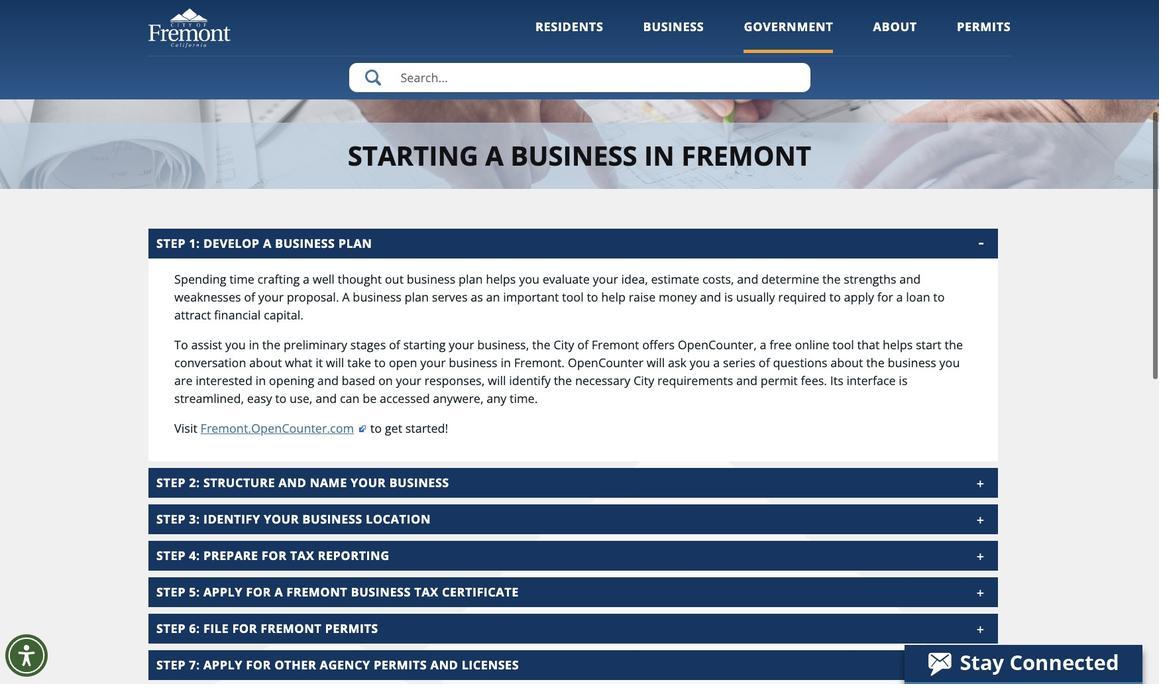 Task type: vqa. For each thing, say whether or not it's contained in the screenshot.
the rightmost Website
no



Task type: describe. For each thing, give the bounding box(es) containing it.
1 vertical spatial your
[[264, 511, 299, 527]]

step 4: prepare for tax reporting
[[156, 548, 390, 563]]

for inside spending time crafting a well thought out business plan helps you evaluate your idea, estimate costs, and determine the strengths and weaknesses of your proposal. a business plan serves as an important tool to help raise money and is usually required to apply for a loan to attract financial capital.
[[877, 289, 893, 305]]

business link
[[643, 19, 704, 53]]

your down starting
[[420, 355, 446, 371]]

the up fremont.
[[532, 337, 551, 353]]

business
[[511, 137, 637, 174]]

stages
[[351, 337, 386, 353]]

name
[[310, 475, 347, 491]]

about link
[[873, 19, 917, 53]]

visit
[[174, 420, 197, 436]]

financial
[[214, 307, 261, 323]]

other
[[275, 657, 316, 673]]

well
[[313, 271, 335, 287]]

the down capital.
[[262, 337, 281, 353]]

free
[[770, 337, 792, 353]]

4:
[[189, 548, 200, 563]]

of up opencounter at the bottom of the page
[[578, 337, 589, 353]]

you up requirements
[[690, 355, 710, 371]]

to up on
[[374, 355, 386, 371]]

evaluate
[[543, 271, 590, 287]]

fremont inside to assist you in the preliminary stages of starting your business, the city of fremont offers opencounter, a free online tool that helps start the conversation about what it will take to open your business in fremont. opencounter will ask you a series of questions about the business you are interested in opening and based on your responses, will identify the necessary city requirements and permit fees. its interface is streamlined, easy to use, and can be accessed anywere, any time.
[[592, 337, 639, 353]]

usually
[[736, 289, 775, 305]]

to left "get" at the left of the page
[[370, 420, 382, 436]]

loan
[[906, 289, 930, 305]]

necessary
[[575, 373, 631, 388]]

of up open
[[389, 337, 400, 353]]

idea,
[[621, 271, 648, 287]]

certificate
[[442, 584, 519, 600]]

started!
[[405, 420, 448, 436]]

of up the "permit"
[[759, 355, 770, 371]]

requirements
[[658, 373, 733, 388]]

1 vertical spatial in
[[501, 355, 511, 371]]

2 vertical spatial permits
[[374, 657, 427, 673]]

take
[[347, 355, 371, 371]]

and up usually
[[737, 271, 759, 287]]

the up interface
[[866, 355, 885, 371]]

government link
[[744, 19, 834, 53]]

anywere,
[[433, 390, 484, 406]]

Search text field
[[349, 63, 810, 92]]

tool inside to assist you in the preliminary stages of starting your business, the city of fremont offers opencounter, a free online tool that helps start the conversation about what it will take to open your business in fremont. opencounter will ask you a series of questions about the business you are interested in opening and based on your responses, will identify the necessary city requirements and permit fees. its interface is streamlined, easy to use, and can be accessed anywere, any time.
[[833, 337, 854, 353]]

stay connected image
[[905, 645, 1141, 682]]

money
[[659, 289, 697, 305]]

is inside to assist you in the preliminary stages of starting your business, the city of fremont offers opencounter, a free online tool that helps start the conversation about what it will take to open your business in fremont. opencounter will ask you a series of questions about the business you are interested in opening and based on your responses, will identify the necessary city requirements and permit fees. its interface is streamlined, easy to use, and can be accessed anywere, any time.
[[899, 373, 908, 388]]

for for agency
[[246, 657, 271, 673]]

structure
[[203, 475, 275, 491]]

apply
[[844, 289, 874, 305]]

for for permits
[[232, 620, 257, 636]]

assist
[[191, 337, 222, 353]]

of inside spending time crafting a well thought out business plan helps you evaluate your idea, estimate costs, and determine the strengths and weaknesses of your proposal. a business plan serves as an important tool to help raise money and is usually required to apply for a loan to attract financial capital.
[[244, 289, 255, 305]]

fremont.opencounter.com
[[201, 420, 354, 436]]

and down series
[[736, 373, 758, 388]]

a down opencounter,
[[713, 355, 720, 371]]

business down out
[[353, 289, 402, 305]]

online
[[795, 337, 830, 353]]

step for step 4: prepare for tax reporting
[[156, 548, 186, 563]]

ask
[[668, 355, 687, 371]]

permit
[[761, 373, 798, 388]]

serves
[[432, 289, 468, 305]]

step for step 1: develop a business plan
[[156, 235, 186, 251]]

develop
[[203, 235, 260, 251]]

1 vertical spatial fremont
[[287, 584, 348, 600]]

location
[[366, 511, 431, 527]]

a left well
[[303, 271, 310, 287]]

responses,
[[425, 373, 485, 388]]

offers
[[642, 337, 675, 353]]

easy
[[247, 390, 272, 406]]

apply for 5:
[[203, 584, 243, 600]]

its
[[830, 373, 844, 388]]

helps inside to assist you in the preliminary stages of starting your business, the city of fremont offers opencounter, a free online tool that helps start the conversation about what it will take to open your business in fremont. opencounter will ask you a series of questions about the business you are interested in opening and based on your responses, will identify the necessary city requirements and permit fees. its interface is streamlined, easy to use, and can be accessed anywere, any time.
[[883, 337, 913, 353]]

residents link
[[536, 19, 604, 53]]

file
[[203, 620, 229, 636]]

plan
[[339, 235, 372, 251]]

step for step 6: file for fremont permits
[[156, 620, 186, 636]]

2:
[[189, 475, 200, 491]]

conversation
[[174, 355, 246, 371]]

to left use,
[[275, 390, 287, 406]]

step 6: file for fremont permits
[[156, 620, 378, 636]]

to left the help
[[587, 289, 598, 305]]

and left name
[[279, 475, 306, 491]]

0 horizontal spatial will
[[326, 355, 344, 371]]

on
[[378, 373, 393, 388]]

questions
[[773, 355, 828, 371]]

and up loan
[[900, 271, 921, 287]]

determine
[[762, 271, 820, 287]]

a down step 4: prepare for tax reporting
[[275, 584, 283, 600]]

0 vertical spatial your
[[351, 475, 386, 491]]

in
[[644, 137, 675, 174]]

raise
[[629, 289, 656, 305]]

1 vertical spatial city
[[634, 373, 654, 388]]

step for step 3: identify your business location
[[156, 511, 186, 527]]

agency
[[320, 657, 370, 673]]

strengths
[[844, 271, 897, 287]]

0 vertical spatial city
[[554, 337, 574, 353]]

business up serves
[[407, 271, 456, 287]]

what
[[285, 355, 313, 371]]

attract
[[174, 307, 211, 323]]

series
[[723, 355, 756, 371]]

out
[[385, 271, 404, 287]]

1 horizontal spatial a
[[485, 137, 504, 174]]

6:
[[189, 620, 200, 636]]

for for fremont
[[246, 584, 271, 600]]

to right loan
[[934, 289, 945, 305]]

the inside spending time crafting a well thought out business plan helps you evaluate your idea, estimate costs, and determine the strengths and weaknesses of your proposal. a business plan serves as an important tool to help raise money and is usually required to apply for a loan to attract financial capital.
[[823, 271, 841, 287]]

for for reporting
[[262, 548, 287, 563]]

to
[[174, 337, 188, 353]]

0 horizontal spatial tax
[[290, 548, 314, 563]]

can
[[340, 390, 360, 406]]

government
[[744, 19, 834, 34]]

you down start
[[940, 355, 960, 371]]

help
[[601, 289, 626, 305]]

streamlined,
[[174, 390, 244, 406]]

a right develop
[[263, 235, 272, 251]]

visit fremont.opencounter.com
[[174, 420, 354, 436]]

based
[[342, 373, 375, 388]]

and left licenses
[[430, 657, 458, 673]]

a left the free
[[760, 337, 767, 353]]

that
[[857, 337, 880, 353]]

are
[[174, 373, 193, 388]]



Task type: locate. For each thing, give the bounding box(es) containing it.
5:
[[189, 584, 200, 600]]

permits link
[[957, 19, 1011, 53]]

your down crafting
[[258, 289, 284, 305]]

residents
[[536, 19, 604, 34]]

1 horizontal spatial will
[[488, 373, 506, 388]]

2 apply from the top
[[203, 657, 243, 673]]

be
[[363, 390, 377, 406]]

in down 'business,'
[[501, 355, 511, 371]]

will
[[326, 355, 344, 371], [647, 355, 665, 371], [488, 373, 506, 388]]

1 horizontal spatial helps
[[883, 337, 913, 353]]

1 vertical spatial tax
[[414, 584, 439, 600]]

6 step from the top
[[156, 620, 186, 636]]

and left can at the bottom of page
[[316, 390, 337, 406]]

1 vertical spatial tool
[[833, 337, 854, 353]]

your right name
[[351, 475, 386, 491]]

crafting
[[258, 271, 300, 287]]

2 about from the left
[[831, 355, 863, 371]]

1 vertical spatial is
[[899, 373, 908, 388]]

tool down evaluate on the top of the page
[[562, 289, 584, 305]]

step 3: identify your business location
[[156, 511, 431, 527]]

city
[[554, 337, 574, 353], [634, 373, 654, 388]]

step left "5:"
[[156, 584, 186, 600]]

opencounter
[[568, 355, 644, 371]]

starting a business in fremont
[[348, 137, 811, 174]]

of down time
[[244, 289, 255, 305]]

fremont up "other"
[[261, 620, 322, 636]]

0 vertical spatial fremont
[[592, 337, 639, 353]]

step left 6:
[[156, 620, 186, 636]]

will right it
[[326, 355, 344, 371]]

for right file
[[232, 620, 257, 636]]

opening
[[269, 373, 314, 388]]

a
[[485, 137, 504, 174], [342, 289, 350, 305]]

weaknesses
[[174, 289, 241, 305]]

estimate
[[651, 271, 700, 287]]

is right interface
[[899, 373, 908, 388]]

1 vertical spatial apply
[[203, 657, 243, 673]]

3 step from the top
[[156, 511, 186, 527]]

step 5: apply for a fremont business tax certificate
[[156, 584, 519, 600]]

any
[[487, 390, 507, 406]]

1 step from the top
[[156, 235, 186, 251]]

tax
[[290, 548, 314, 563], [414, 584, 439, 600]]

interface
[[847, 373, 896, 388]]

thought
[[338, 271, 382, 287]]

your up accessed at left
[[396, 373, 421, 388]]

1 horizontal spatial tool
[[833, 337, 854, 353]]

costs,
[[703, 271, 734, 287]]

1 horizontal spatial about
[[831, 355, 863, 371]]

interested
[[196, 373, 252, 388]]

and
[[737, 271, 759, 287], [900, 271, 921, 287], [700, 289, 721, 305], [317, 373, 339, 388], [736, 373, 758, 388], [316, 390, 337, 406], [279, 475, 306, 491], [430, 657, 458, 673]]

1 vertical spatial helps
[[883, 337, 913, 353]]

0 horizontal spatial about
[[249, 355, 282, 371]]

step
[[156, 235, 186, 251], [156, 475, 186, 491], [156, 511, 186, 527], [156, 548, 186, 563], [156, 584, 186, 600], [156, 620, 186, 636], [156, 657, 186, 673]]

open
[[389, 355, 417, 371]]

plan
[[459, 271, 483, 287], [405, 289, 429, 305]]

permits
[[957, 19, 1011, 34], [325, 620, 378, 636], [374, 657, 427, 673]]

licenses
[[462, 657, 519, 673]]

for down strengths
[[877, 289, 893, 305]]

0 vertical spatial tax
[[290, 548, 314, 563]]

tool left that
[[833, 337, 854, 353]]

identify
[[509, 373, 551, 388]]

tab list containing step 1: develop a business plan
[[148, 229, 998, 684]]

business down start
[[888, 355, 937, 371]]

your up responses,
[[449, 337, 474, 353]]

in
[[249, 337, 259, 353], [501, 355, 511, 371], [256, 373, 266, 388]]

starting
[[403, 337, 446, 353]]

about up "opening"
[[249, 355, 282, 371]]

your up step 4: prepare for tax reporting
[[264, 511, 299, 527]]

fremont.opencounter.com link
[[201, 420, 367, 436]]

of
[[244, 289, 255, 305], [389, 337, 400, 353], [578, 337, 589, 353], [759, 355, 770, 371]]

2 horizontal spatial will
[[647, 355, 665, 371]]

4 step from the top
[[156, 548, 186, 563]]

to left apply
[[830, 289, 841, 305]]

0 horizontal spatial helps
[[486, 271, 516, 287]]

preliminary
[[284, 337, 347, 353]]

capital.
[[264, 307, 304, 323]]

is down the costs, at the right top of page
[[725, 289, 733, 305]]

to get started!
[[367, 420, 448, 436]]

step for step 7: apply for other agency permits and licenses
[[156, 657, 186, 673]]

fremont.
[[514, 355, 565, 371]]

step 7: apply for other agency permits and licenses
[[156, 657, 519, 673]]

for up step 6: file for fremont permits
[[246, 584, 271, 600]]

1 vertical spatial plan
[[405, 289, 429, 305]]

fremont
[[682, 137, 811, 174]]

1 about from the left
[[249, 355, 282, 371]]

apply for 7:
[[203, 657, 243, 673]]

0 horizontal spatial your
[[264, 511, 299, 527]]

for left "other"
[[246, 657, 271, 673]]

1 horizontal spatial is
[[899, 373, 908, 388]]

in up easy
[[256, 373, 266, 388]]

0 vertical spatial plan
[[459, 271, 483, 287]]

helps inside spending time crafting a well thought out business plan helps you evaluate your idea, estimate costs, and determine the strengths and weaknesses of your proposal. a business plan serves as an important tool to help raise money and is usually required to apply for a loan to attract financial capital.
[[486, 271, 516, 287]]

2 vertical spatial in
[[256, 373, 266, 388]]

and down it
[[317, 373, 339, 388]]

the up required
[[823, 271, 841, 287]]

city down offers
[[634, 373, 654, 388]]

the down fremont.
[[554, 373, 572, 388]]

important
[[503, 289, 559, 305]]

opencounter,
[[678, 337, 757, 353]]

2 vertical spatial fremont
[[261, 620, 322, 636]]

1 apply from the top
[[203, 584, 243, 600]]

will down offers
[[647, 355, 665, 371]]

step for step 2: structure and name your business
[[156, 475, 186, 491]]

step left 2:
[[156, 475, 186, 491]]

7 step from the top
[[156, 657, 186, 673]]

a
[[263, 235, 272, 251], [303, 271, 310, 287], [897, 289, 903, 305], [760, 337, 767, 353], [713, 355, 720, 371], [275, 584, 283, 600]]

0 horizontal spatial a
[[342, 289, 350, 305]]

0 horizontal spatial plan
[[405, 289, 429, 305]]

as
[[471, 289, 483, 305]]

plan left serves
[[405, 289, 429, 305]]

a inside spending time crafting a well thought out business plan helps you evaluate your idea, estimate costs, and determine the strengths and weaknesses of your proposal. a business plan serves as an important tool to help raise money and is usually required to apply for a loan to attract financial capital.
[[342, 289, 350, 305]]

apply right "5:"
[[203, 584, 243, 600]]

tax down "step 3: identify your business location"
[[290, 548, 314, 563]]

start
[[916, 337, 942, 353]]

get
[[385, 420, 402, 436]]

helps right that
[[883, 337, 913, 353]]

and down the costs, at the right top of page
[[700, 289, 721, 305]]

1 vertical spatial a
[[342, 289, 350, 305]]

required
[[778, 289, 826, 305]]

tool inside spending time crafting a well thought out business plan helps you evaluate your idea, estimate costs, and determine the strengths and weaknesses of your proposal. a business plan serves as an important tool to help raise money and is usually required to apply for a loan to attract financial capital.
[[562, 289, 584, 305]]

fremont up opencounter at the bottom of the page
[[592, 337, 639, 353]]

fremont down reporting
[[287, 584, 348, 600]]

0 vertical spatial tool
[[562, 289, 584, 305]]

proposal.
[[287, 289, 339, 305]]

accessed
[[380, 390, 430, 406]]

prepare
[[203, 548, 258, 563]]

1:
[[189, 235, 200, 251]]

0 horizontal spatial is
[[725, 289, 733, 305]]

0 vertical spatial is
[[725, 289, 733, 305]]

step left 3:
[[156, 511, 186, 527]]

will up any
[[488, 373, 506, 388]]

about up its
[[831, 355, 863, 371]]

to assist you in the preliminary stages of starting your business, the city of fremont offers opencounter, a free online tool that helps start the conversation about what it will take to open your business in fremont. opencounter will ask you a series of questions about the business you are interested in opening and based on your responses, will identify the necessary city requirements and permit fees. its interface is streamlined, easy to use, and can be accessed anywere, any time.
[[174, 337, 963, 406]]

fees.
[[801, 373, 827, 388]]

about
[[873, 19, 917, 34]]

0 horizontal spatial tool
[[562, 289, 584, 305]]

your up the help
[[593, 271, 618, 287]]

tool
[[562, 289, 584, 305], [833, 337, 854, 353]]

you inside spending time crafting a well thought out business plan helps you evaluate your idea, estimate costs, and determine the strengths and weaknesses of your proposal. a business plan serves as an important tool to help raise money and is usually required to apply for a loan to attract financial capital.
[[519, 271, 540, 287]]

in down financial
[[249, 337, 259, 353]]

helps up an
[[486, 271, 516, 287]]

1 horizontal spatial tax
[[414, 584, 439, 600]]

0 vertical spatial permits
[[957, 19, 1011, 34]]

step left 1:
[[156, 235, 186, 251]]

1 horizontal spatial plan
[[459, 271, 483, 287]]

it
[[316, 355, 323, 371]]

you
[[519, 271, 540, 287], [225, 337, 246, 353], [690, 355, 710, 371], [940, 355, 960, 371]]

5 step from the top
[[156, 584, 186, 600]]

0 vertical spatial apply
[[203, 584, 243, 600]]

an
[[486, 289, 500, 305]]

is
[[725, 289, 733, 305], [899, 373, 908, 388]]

time
[[229, 271, 254, 287]]

you right assist
[[225, 337, 246, 353]]

your
[[593, 271, 618, 287], [258, 289, 284, 305], [449, 337, 474, 353], [420, 355, 446, 371], [396, 373, 421, 388]]

is inside spending time crafting a well thought out business plan helps you evaluate your idea, estimate costs, and determine the strengths and weaknesses of your proposal. a business plan serves as an important tool to help raise money and is usually required to apply for a loan to attract financial capital.
[[725, 289, 733, 305]]

1 vertical spatial permits
[[325, 620, 378, 636]]

helps
[[486, 271, 516, 287], [883, 337, 913, 353]]

the
[[823, 271, 841, 287], [262, 337, 281, 353], [532, 337, 551, 353], [945, 337, 963, 353], [866, 355, 885, 371], [554, 373, 572, 388]]

for down "step 3: identify your business location"
[[262, 548, 287, 563]]

for
[[877, 289, 893, 305], [262, 548, 287, 563], [246, 584, 271, 600], [232, 620, 257, 636], [246, 657, 271, 673]]

0 vertical spatial in
[[249, 337, 259, 353]]

business
[[643, 19, 704, 34], [275, 235, 335, 251], [389, 475, 449, 491], [303, 511, 362, 527], [351, 584, 411, 600]]

tab list
[[148, 229, 998, 684]]

step 2: structure and name your business
[[156, 475, 449, 491]]

plan up as
[[459, 271, 483, 287]]

step for step 5: apply for a fremont business tax certificate
[[156, 584, 186, 600]]

business,
[[477, 337, 529, 353]]

apply right 7:
[[203, 657, 243, 673]]

step left 4:
[[156, 548, 186, 563]]

city up fremont.
[[554, 337, 574, 353]]

step 1: develop a business plan
[[156, 235, 372, 251]]

1 horizontal spatial your
[[351, 475, 386, 491]]

a left loan
[[897, 289, 903, 305]]

tax left certificate
[[414, 584, 439, 600]]

2 step from the top
[[156, 475, 186, 491]]

you up important
[[519, 271, 540, 287]]

identify
[[203, 511, 260, 527]]

step left 7:
[[156, 657, 186, 673]]

7:
[[189, 657, 200, 673]]

business up responses,
[[449, 355, 498, 371]]

1 horizontal spatial city
[[634, 373, 654, 388]]

0 vertical spatial a
[[485, 137, 504, 174]]

spending time crafting a well thought out business plan helps you evaluate your idea, estimate costs, and determine the strengths and weaknesses of your proposal. a business plan serves as an important tool to help raise money and is usually required to apply for a loan to attract financial capital.
[[174, 271, 945, 323]]

0 vertical spatial helps
[[486, 271, 516, 287]]

0 horizontal spatial city
[[554, 337, 574, 353]]

the right start
[[945, 337, 963, 353]]

use,
[[290, 390, 313, 406]]



